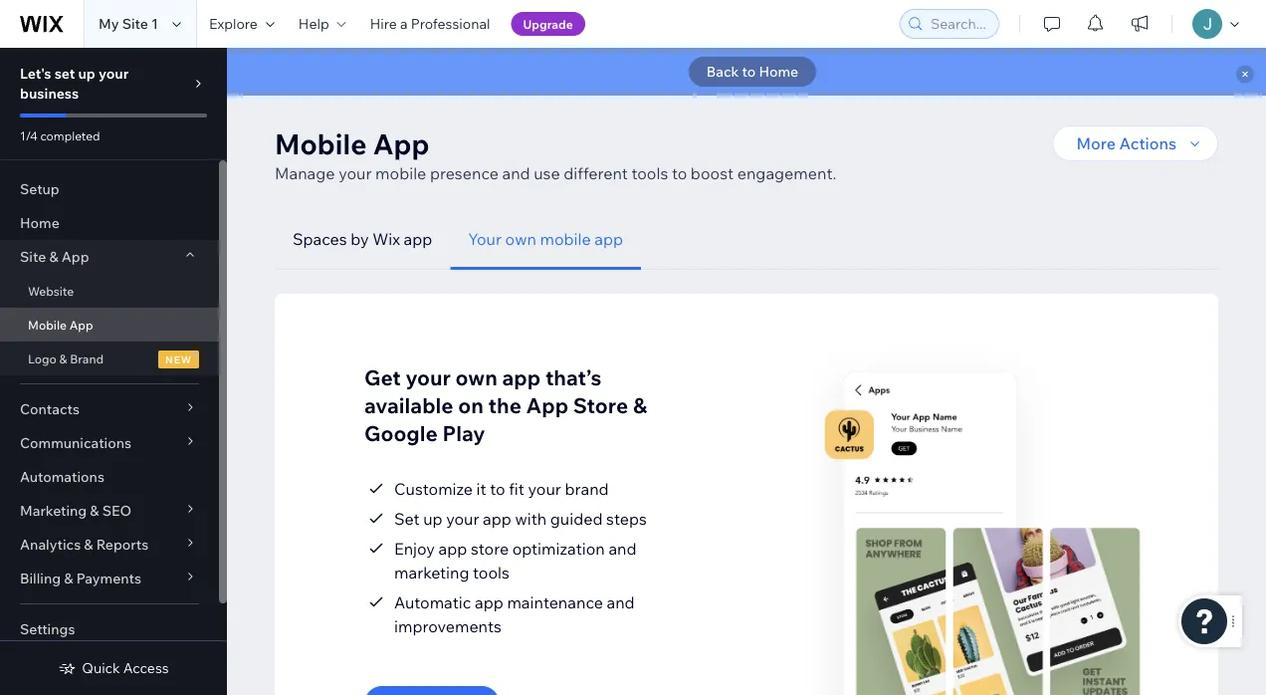Task type: locate. For each thing, give the bounding box(es) containing it.
with
[[515, 509, 547, 529]]

tab list
[[275, 209, 1219, 270]]

& right billing
[[64, 570, 73, 587]]

1 horizontal spatial site
[[122, 15, 148, 32]]

brand
[[565, 479, 609, 499]]

app inside mobile app manage your mobile presence and use different tools to boost engagement.
[[373, 126, 430, 161]]

2 horizontal spatial to
[[742, 63, 756, 80]]

marketing
[[20, 502, 87, 519]]

& left reports at the bottom left of page
[[84, 536, 93, 553]]

optimization
[[513, 539, 605, 559]]

your inside get your own app that's available on the app store & google play
[[406, 364, 451, 390]]

1 vertical spatial own
[[456, 364, 498, 390]]

& left seo
[[90, 502, 99, 519]]

1 vertical spatial up
[[423, 509, 443, 529]]

0 vertical spatial mobile
[[375, 163, 427, 183]]

app down different
[[595, 229, 623, 249]]

0 vertical spatial home
[[759, 63, 799, 80]]

mobile for mobile app manage your mobile presence and use different tools to boost engagement.
[[275, 126, 367, 161]]

tools inside customize it to fit your brand set up your app with guided steps enjoy app store optimization and marketing tools automatic app maintenance and improvements
[[473, 563, 510, 583]]

logo & brand
[[28, 351, 104, 366]]

0 horizontal spatial up
[[78, 65, 95, 82]]

and
[[502, 163, 530, 183], [609, 539, 637, 559], [607, 593, 635, 612]]

0 vertical spatial to
[[742, 63, 756, 80]]

professional
[[411, 15, 490, 32]]

to inside mobile app manage your mobile presence and use different tools to boost engagement.
[[672, 163, 687, 183]]

reports
[[96, 536, 149, 553]]

1
[[151, 15, 158, 32]]

to inside customize it to fit your brand set up your app with guided steps enjoy app store optimization and marketing tools automatic app maintenance and improvements
[[490, 479, 505, 499]]

up
[[78, 65, 95, 82], [423, 509, 443, 529]]

1 vertical spatial mobile
[[540, 229, 591, 249]]

own up on
[[456, 364, 498, 390]]

mobile left 'presence'
[[375, 163, 427, 183]]

spaces
[[293, 229, 347, 249]]

& for app
[[49, 248, 58, 265]]

1 horizontal spatial mobile
[[540, 229, 591, 249]]

mobile inside mobile app link
[[28, 317, 67, 332]]

store
[[573, 392, 629, 418]]

1 vertical spatial tools
[[473, 563, 510, 583]]

&
[[49, 248, 58, 265], [59, 351, 67, 366], [633, 392, 647, 418], [90, 502, 99, 519], [84, 536, 93, 553], [64, 570, 73, 587]]

app inside dropdown button
[[61, 248, 89, 265]]

your up available
[[406, 364, 451, 390]]

settings
[[20, 620, 75, 638]]

tools
[[632, 163, 668, 183], [473, 563, 510, 583]]

2 vertical spatial to
[[490, 479, 505, 499]]

1 vertical spatial to
[[672, 163, 687, 183]]

get your own app that's available on the app store & google play
[[364, 364, 647, 446]]

explore
[[209, 15, 258, 32]]

quick
[[82, 659, 120, 677]]

site
[[122, 15, 148, 32], [20, 248, 46, 265]]

1 vertical spatial home
[[20, 214, 60, 232]]

boost
[[691, 163, 734, 183]]

1 horizontal spatial own
[[505, 229, 537, 249]]

1 horizontal spatial home
[[759, 63, 799, 80]]

quick access
[[82, 659, 169, 677]]

& up website
[[49, 248, 58, 265]]

new
[[165, 353, 192, 365]]

a
[[400, 15, 408, 32]]

your right set
[[99, 65, 129, 82]]

your down it
[[446, 509, 479, 529]]

let's set up your business
[[20, 65, 129, 102]]

manage
[[275, 163, 335, 183]]

set
[[394, 509, 420, 529]]

0 vertical spatial tools
[[632, 163, 668, 183]]

app up wix
[[373, 126, 430, 161]]

own inside your own mobile app button
[[505, 229, 537, 249]]

0 vertical spatial own
[[505, 229, 537, 249]]

your right manage
[[339, 163, 372, 183]]

quick access button
[[58, 659, 169, 677]]

0 horizontal spatial site
[[20, 248, 46, 265]]

analytics & reports
[[20, 536, 149, 553]]

home
[[759, 63, 799, 80], [20, 214, 60, 232]]

automations link
[[0, 460, 219, 494]]

my site 1
[[99, 15, 158, 32]]

and right maintenance
[[607, 593, 635, 612]]

mobile
[[275, 126, 367, 161], [28, 317, 67, 332]]

app up website
[[61, 248, 89, 265]]

home down setup
[[20, 214, 60, 232]]

tools right different
[[632, 163, 668, 183]]

improvements
[[394, 616, 502, 636]]

1 vertical spatial and
[[609, 539, 637, 559]]

1 horizontal spatial mobile
[[275, 126, 367, 161]]

home right back
[[759, 63, 799, 80]]

& right store
[[633, 392, 647, 418]]

hire a professional
[[370, 15, 490, 32]]

spaces by wix app button
[[275, 209, 450, 270]]

own right your
[[505, 229, 537, 249]]

analytics & reports button
[[0, 528, 219, 562]]

site up website
[[20, 248, 46, 265]]

site inside dropdown button
[[20, 248, 46, 265]]

hire a professional link
[[358, 0, 502, 48]]

and left use
[[502, 163, 530, 183]]

your inside let's set up your business
[[99, 65, 129, 82]]

my
[[99, 15, 119, 32]]

up inside customize it to fit your brand set up your app with guided steps enjoy app store optimization and marketing tools automatic app maintenance and improvements
[[423, 509, 443, 529]]

& inside popup button
[[84, 536, 93, 553]]

0 horizontal spatial to
[[490, 479, 505, 499]]

and down the steps
[[609, 539, 637, 559]]

& inside dropdown button
[[64, 570, 73, 587]]

app up brand
[[69, 317, 93, 332]]

0 horizontal spatial own
[[456, 364, 498, 390]]

up inside let's set up your business
[[78, 65, 95, 82]]

0 horizontal spatial tools
[[473, 563, 510, 583]]

mobile down website
[[28, 317, 67, 332]]

mobile up manage
[[275, 126, 367, 161]]

0 vertical spatial and
[[502, 163, 530, 183]]

mobile down use
[[540, 229, 591, 249]]

store
[[471, 539, 509, 559]]

1 horizontal spatial up
[[423, 509, 443, 529]]

marketing & seo button
[[0, 494, 219, 528]]

marketing & seo
[[20, 502, 132, 519]]

0 horizontal spatial mobile
[[375, 163, 427, 183]]

tab list containing spaces by wix app
[[275, 209, 1219, 270]]

0 horizontal spatial home
[[20, 214, 60, 232]]

back to home alert
[[227, 48, 1267, 96]]

engagement.
[[738, 163, 837, 183]]

Search... field
[[925, 10, 993, 38]]

app up the
[[502, 364, 541, 390]]

to
[[742, 63, 756, 80], [672, 163, 687, 183], [490, 479, 505, 499]]

site left 1
[[122, 15, 148, 32]]

app up marketing
[[439, 539, 467, 559]]

1 vertical spatial mobile
[[28, 317, 67, 332]]

use
[[534, 163, 560, 183]]

app
[[404, 229, 433, 249], [595, 229, 623, 249], [502, 364, 541, 390], [483, 509, 512, 529], [439, 539, 467, 559], [475, 593, 504, 612]]

1 horizontal spatial to
[[672, 163, 687, 183]]

spaces by wix app
[[293, 229, 433, 249]]

the
[[489, 392, 522, 418]]

0 vertical spatial mobile
[[275, 126, 367, 161]]

customize
[[394, 479, 473, 499]]

seo
[[102, 502, 132, 519]]

app down that's
[[526, 392, 569, 418]]

mobile inside mobile app manage your mobile presence and use different tools to boost engagement.
[[275, 126, 367, 161]]

to right it
[[490, 479, 505, 499]]

billing
[[20, 570, 61, 587]]

back to home button
[[689, 57, 817, 87]]

& for seo
[[90, 502, 99, 519]]

brand
[[70, 351, 104, 366]]

1 vertical spatial site
[[20, 248, 46, 265]]

app
[[373, 126, 430, 161], [61, 248, 89, 265], [69, 317, 93, 332], [526, 392, 569, 418]]

app inside get your own app that's available on the app store & google play
[[526, 392, 569, 418]]

payments
[[76, 570, 141, 587]]

1 horizontal spatial tools
[[632, 163, 668, 183]]

to right back
[[742, 63, 756, 80]]

let's
[[20, 65, 51, 82]]

mobile inside mobile app manage your mobile presence and use different tools to boost engagement.
[[375, 163, 427, 183]]

own inside get your own app that's available on the app store & google play
[[456, 364, 498, 390]]

tools down store
[[473, 563, 510, 583]]

back
[[707, 63, 739, 80]]

0 horizontal spatial mobile
[[28, 317, 67, 332]]

to left boost
[[672, 163, 687, 183]]

0 vertical spatial up
[[78, 65, 95, 82]]

& right 'logo'
[[59, 351, 67, 366]]

set
[[54, 65, 75, 82]]



Task type: vqa. For each thing, say whether or not it's contained in the screenshot.
Reports &
yes



Task type: describe. For each thing, give the bounding box(es) containing it.
home inside button
[[759, 63, 799, 80]]

setup link
[[0, 172, 219, 206]]

presence
[[430, 163, 499, 183]]

app inside get your own app that's available on the app store & google play
[[502, 364, 541, 390]]

analytics
[[20, 536, 81, 553]]

your own mobile app
[[468, 229, 623, 249]]

by
[[351, 229, 369, 249]]

that's
[[546, 364, 602, 390]]

app up store
[[483, 509, 512, 529]]

fit
[[509, 479, 525, 499]]

& for reports
[[84, 536, 93, 553]]

more actions
[[1077, 133, 1177, 153]]

home link
[[0, 206, 219, 240]]

website
[[28, 283, 74, 298]]

wix
[[373, 229, 400, 249]]

business
[[20, 85, 79, 102]]

access
[[123, 659, 169, 677]]

your
[[468, 229, 502, 249]]

site & app button
[[0, 240, 219, 274]]

play
[[443, 420, 485, 446]]

setup
[[20, 180, 59, 198]]

communications button
[[0, 426, 219, 460]]

help
[[299, 15, 329, 32]]

website link
[[0, 274, 219, 308]]

automations
[[20, 468, 104, 485]]

automatic
[[394, 593, 471, 612]]

sidebar element
[[0, 48, 227, 695]]

available
[[364, 392, 454, 418]]

site & app
[[20, 248, 89, 265]]

upgrade button
[[511, 12, 585, 36]]

google
[[364, 420, 438, 446]]

1/4 completed
[[20, 128, 100, 143]]

maintenance
[[507, 593, 603, 612]]

& for brand
[[59, 351, 67, 366]]

& for payments
[[64, 570, 73, 587]]

mobile inside button
[[540, 229, 591, 249]]

& inside get your own app that's available on the app store & google play
[[633, 392, 647, 418]]

logo
[[28, 351, 57, 366]]

actions
[[1120, 133, 1177, 153]]

app right wix
[[404, 229, 433, 249]]

contacts button
[[0, 392, 219, 426]]

contacts
[[20, 400, 80, 418]]

to inside button
[[742, 63, 756, 80]]

upgrade
[[523, 16, 573, 31]]

it
[[477, 479, 487, 499]]

mobile app link
[[0, 308, 219, 342]]

more actions button
[[1053, 125, 1219, 161]]

and inside mobile app manage your mobile presence and use different tools to boost engagement.
[[502, 163, 530, 183]]

mobile app manage your mobile presence and use different tools to boost engagement.
[[275, 126, 837, 183]]

home inside sidebar element
[[20, 214, 60, 232]]

mobile app
[[28, 317, 93, 332]]

settings link
[[0, 612, 219, 646]]

your own mobile app button
[[450, 209, 641, 270]]

steps
[[607, 509, 647, 529]]

hire
[[370, 15, 397, 32]]

mobile for mobile app
[[28, 317, 67, 332]]

1/4
[[20, 128, 38, 143]]

more
[[1077, 133, 1116, 153]]

get
[[364, 364, 401, 390]]

billing & payments button
[[0, 562, 219, 595]]

communications
[[20, 434, 132, 452]]

tools inside mobile app manage your mobile presence and use different tools to boost engagement.
[[632, 163, 668, 183]]

guided
[[550, 509, 603, 529]]

enjoy
[[394, 539, 435, 559]]

app up improvements
[[475, 593, 504, 612]]

marketing
[[394, 563, 470, 583]]

back to home
[[707, 63, 799, 80]]

different
[[564, 163, 628, 183]]

completed
[[40, 128, 100, 143]]

your right fit
[[528, 479, 561, 499]]

customize it to fit your brand set up your app with guided steps enjoy app store optimization and marketing tools automatic app maintenance and improvements
[[394, 479, 647, 636]]

0 vertical spatial site
[[122, 15, 148, 32]]

on
[[458, 392, 484, 418]]

help button
[[287, 0, 358, 48]]

your inside mobile app manage your mobile presence and use different tools to boost engagement.
[[339, 163, 372, 183]]

2 vertical spatial and
[[607, 593, 635, 612]]



